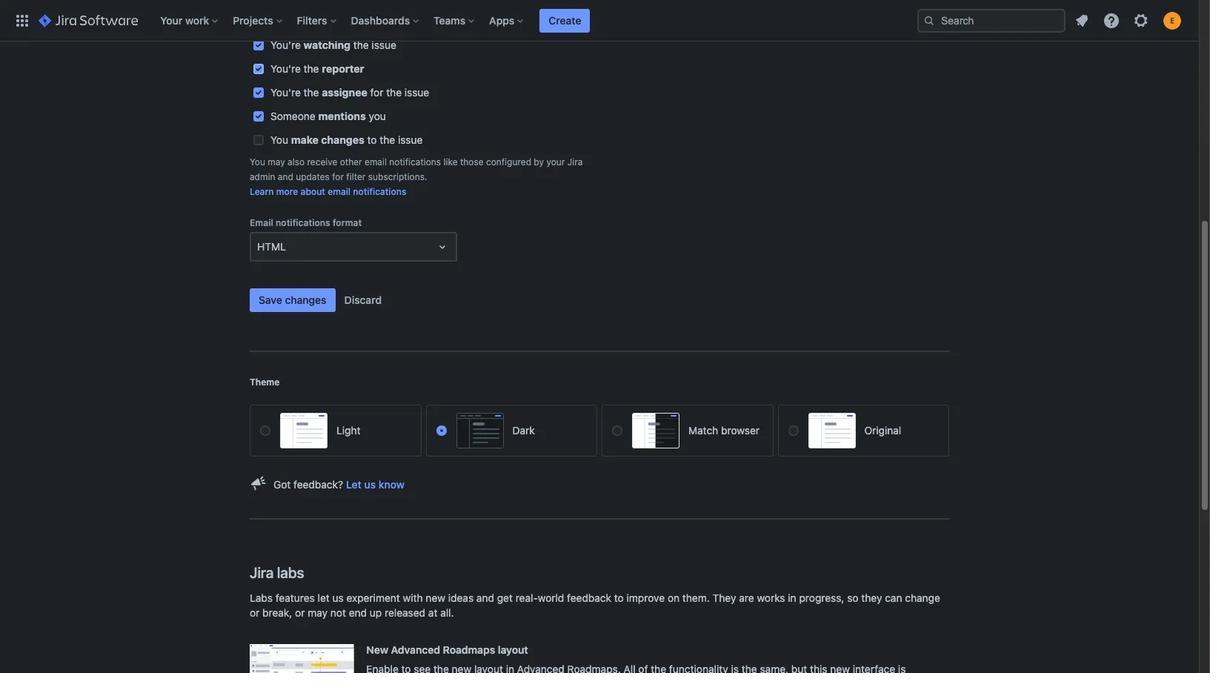 Task type: describe. For each thing, give the bounding box(es) containing it.
you're the assignee for the issue
[[271, 86, 429, 99]]

help image
[[1103, 11, 1121, 29]]

dashboards button
[[347, 9, 425, 32]]

you're for you're
[[271, 39, 301, 51]]

got feedback? let us know
[[274, 478, 405, 491]]

make
[[291, 133, 319, 146]]

email notifications format
[[250, 217, 362, 228]]

light image
[[280, 413, 328, 449]]

dark
[[513, 424, 535, 437]]

you
[[369, 110, 386, 122]]

feedback?
[[294, 478, 343, 491]]

settings image
[[1133, 11, 1151, 29]]

subscriptions.
[[368, 171, 427, 182]]

learn more about email notifications link
[[250, 185, 407, 199]]

primary element
[[9, 0, 918, 41]]

got
[[274, 478, 291, 491]]

0 horizontal spatial email
[[267, 17, 289, 28]]

theme
[[250, 377, 280, 388]]

apps
[[489, 14, 515, 26]]

activity
[[367, 17, 397, 28]]

those
[[460, 156, 484, 168]]

browser
[[721, 424, 760, 437]]

for for issue
[[328, 17, 340, 28]]

0 vertical spatial changes
[[321, 133, 365, 146]]

labs
[[277, 564, 304, 581]]

the right to
[[380, 133, 395, 146]]

the right assignee
[[386, 86, 402, 99]]

the down you're the reporter
[[304, 86, 319, 99]]

updates inside you may also receive other email notifications like those configured by your jira admin and updates for filter subscriptions. learn more about email notifications
[[296, 171, 330, 182]]

work
[[185, 14, 209, 26]]

you for you may also receive other email notifications like those configured by your jira admin and updates for filter subscriptions. learn more about email notifications
[[250, 156, 265, 168]]

and
[[278, 171, 293, 182]]

1 vertical spatial email
[[365, 156, 387, 168]]

issue down activity
[[372, 39, 396, 51]]

discard button
[[336, 288, 391, 312]]

your
[[160, 14, 183, 26]]

search image
[[924, 14, 936, 26]]

your profile and settings image
[[1164, 11, 1182, 29]]

2 vertical spatial notifications
[[276, 217, 330, 228]]

your work button
[[156, 9, 224, 32]]

reporter
[[322, 62, 364, 75]]

issue left activity
[[343, 17, 364, 28]]

get email updates for issue activity when:
[[250, 17, 425, 28]]

receive
[[307, 156, 338, 168]]

0 vertical spatial notifications
[[389, 156, 441, 168]]

1 horizontal spatial email
[[328, 186, 351, 197]]

the down watching
[[304, 62, 319, 75]]

light
[[337, 424, 361, 437]]

notifications image
[[1073, 11, 1091, 29]]

save changes button
[[250, 288, 336, 312]]

other
[[340, 156, 362, 168]]

feedback image
[[250, 475, 268, 492]]

filters button
[[293, 9, 342, 32]]

save changes
[[259, 294, 327, 306]]

teams button
[[429, 9, 481, 32]]

create button
[[540, 9, 590, 32]]

jira labs
[[250, 564, 304, 581]]

dashboards
[[351, 14, 410, 26]]

may
[[268, 156, 285, 168]]

Search field
[[918, 9, 1066, 32]]

configured
[[486, 156, 532, 168]]

watching
[[304, 39, 351, 51]]

original
[[865, 424, 902, 437]]



Task type: vqa. For each thing, say whether or not it's contained in the screenshot.
the topmost the eloisefrancis23
no



Task type: locate. For each thing, give the bounding box(es) containing it.
email
[[267, 17, 289, 28], [365, 156, 387, 168], [328, 186, 351, 197]]

for
[[328, 17, 340, 28], [370, 86, 384, 99], [332, 171, 344, 182]]

for inside you may also receive other email notifications like those configured by your jira admin and updates for filter subscriptions. learn more about email notifications
[[332, 171, 344, 182]]

also
[[288, 156, 305, 168]]

teams
[[434, 14, 466, 26]]

notifications up subscriptions.
[[389, 156, 441, 168]]

2 you're from the top
[[271, 62, 301, 75]]

issue
[[343, 17, 364, 28], [372, 39, 396, 51], [405, 86, 429, 99], [398, 133, 423, 146]]

2 vertical spatial for
[[332, 171, 344, 182]]

1 horizontal spatial you
[[271, 133, 288, 146]]

notifications down subscriptions.
[[353, 186, 407, 197]]

0 vertical spatial you're
[[271, 39, 301, 51]]

apps button
[[485, 9, 530, 32]]

notifications down about on the top of the page
[[276, 217, 330, 228]]

match browser
[[689, 424, 760, 437]]

you up "may"
[[271, 133, 288, 146]]

banner
[[0, 0, 1199, 42]]

the up reporter
[[353, 39, 369, 51]]

1 vertical spatial jira
[[250, 564, 274, 581]]

match
[[689, 424, 719, 437]]

auto image
[[632, 413, 680, 449]]

2 horizontal spatial email
[[365, 156, 387, 168]]

advanced
[[391, 644, 440, 656]]

1 horizontal spatial jira
[[568, 156, 583, 168]]

1 vertical spatial for
[[370, 86, 384, 99]]

jira left labs
[[250, 564, 274, 581]]

dark image
[[456, 413, 504, 449]]

you make changes to the issue
[[271, 133, 423, 146]]

filters
[[297, 14, 327, 26]]

to
[[367, 133, 377, 146]]

save
[[259, 294, 282, 306]]

assignee
[[322, 86, 368, 99]]

banner containing your work
[[0, 0, 1199, 42]]

1 you're from the top
[[271, 39, 301, 51]]

open image
[[434, 238, 451, 256]]

jira software image
[[39, 11, 138, 29], [39, 11, 138, 29]]

you may also receive other email notifications like those configured by your jira admin and updates for filter subscriptions. learn more about email notifications
[[250, 156, 583, 197]]

layout
[[498, 644, 528, 656]]

us
[[364, 478, 376, 491]]

filter
[[346, 171, 366, 182]]

1 vertical spatial you're
[[271, 62, 301, 75]]

for for the
[[370, 86, 384, 99]]

appswitcher icon image
[[13, 11, 31, 29]]

0 horizontal spatial you
[[250, 156, 265, 168]]

for up you
[[370, 86, 384, 99]]

format
[[333, 217, 362, 228]]

for right filters
[[328, 17, 340, 28]]

0 vertical spatial jira
[[568, 156, 583, 168]]

2 vertical spatial email
[[328, 186, 351, 197]]

roadmaps
[[443, 644, 495, 656]]

your work
[[160, 14, 209, 26]]

new advanced roadmaps layout
[[366, 644, 528, 656]]

about
[[301, 186, 325, 197]]

email down filter
[[328, 186, 351, 197]]

jira inside you may also receive other email notifications like those configured by your jira admin and updates for filter subscriptions. learn more about email notifications
[[568, 156, 583, 168]]

3 you're from the top
[[271, 86, 301, 99]]

like
[[444, 156, 458, 168]]

changes inside button
[[285, 294, 327, 306]]

updates
[[292, 17, 326, 28], [296, 171, 330, 182]]

mentions
[[318, 110, 366, 122]]

you
[[271, 133, 288, 146], [250, 156, 265, 168]]

discard
[[344, 294, 382, 306]]

get
[[250, 17, 265, 28]]

the
[[353, 39, 369, 51], [304, 62, 319, 75], [304, 86, 319, 99], [386, 86, 402, 99], [380, 133, 395, 146]]

jira right your
[[568, 156, 583, 168]]

learn
[[250, 186, 274, 197]]

projects button
[[229, 9, 288, 32]]

jira
[[568, 156, 583, 168], [250, 564, 274, 581]]

None radio
[[260, 426, 271, 436]]

0 vertical spatial updates
[[292, 17, 326, 28]]

know
[[379, 478, 405, 491]]

0 vertical spatial email
[[267, 17, 289, 28]]

notifications
[[389, 156, 441, 168], [353, 186, 407, 197], [276, 217, 330, 228]]

None radio
[[436, 426, 447, 436], [612, 426, 623, 436], [436, 426, 447, 436], [612, 426, 623, 436]]

you're watching the issue
[[271, 39, 396, 51]]

let us know button
[[346, 477, 405, 492]]

by
[[534, 156, 544, 168]]

you're
[[271, 39, 301, 51], [271, 62, 301, 75], [271, 86, 301, 99]]

you're for you're the
[[271, 86, 301, 99]]

0 vertical spatial you
[[271, 133, 288, 146]]

create
[[549, 14, 582, 26]]

1 vertical spatial changes
[[285, 294, 327, 306]]

None text field
[[257, 239, 260, 254]]

you're the reporter
[[271, 62, 364, 75]]

1 vertical spatial you
[[250, 156, 265, 168]]

updates up about on the top of the page
[[296, 171, 330, 182]]

new
[[366, 644, 388, 656]]

0 horizontal spatial jira
[[250, 564, 274, 581]]

someone
[[271, 110, 316, 122]]

changes
[[321, 133, 365, 146], [285, 294, 327, 306]]

you for you make changes to the issue
[[271, 133, 288, 146]]

you up admin
[[250, 156, 265, 168]]

changes right the save
[[285, 294, 327, 306]]

updates up watching
[[292, 17, 326, 28]]

0 vertical spatial for
[[328, 17, 340, 28]]

more
[[276, 186, 298, 197]]

issue up you may also receive other email notifications like those configured by your jira admin and updates for filter subscriptions. learn more about email notifications
[[398, 133, 423, 146]]

for left filter
[[332, 171, 344, 182]]

2 vertical spatial you're
[[271, 86, 301, 99]]

1 vertical spatial updates
[[296, 171, 330, 182]]

let
[[346, 478, 362, 491]]

your
[[547, 156, 565, 168]]

changes up other
[[321, 133, 365, 146]]

you inside you may also receive other email notifications like those configured by your jira admin and updates for filter subscriptions. learn more about email notifications
[[250, 156, 265, 168]]

someone mentions you
[[271, 110, 386, 122]]

email
[[250, 217, 273, 228]]

projects
[[233, 14, 273, 26]]

none image
[[808, 413, 856, 449]]

email down to
[[365, 156, 387, 168]]

issue down when:
[[405, 86, 429, 99]]

html
[[257, 240, 286, 253]]

email right get
[[267, 17, 289, 28]]

1 vertical spatial notifications
[[353, 186, 407, 197]]

admin
[[250, 171, 275, 182]]

when:
[[400, 17, 425, 28]]



